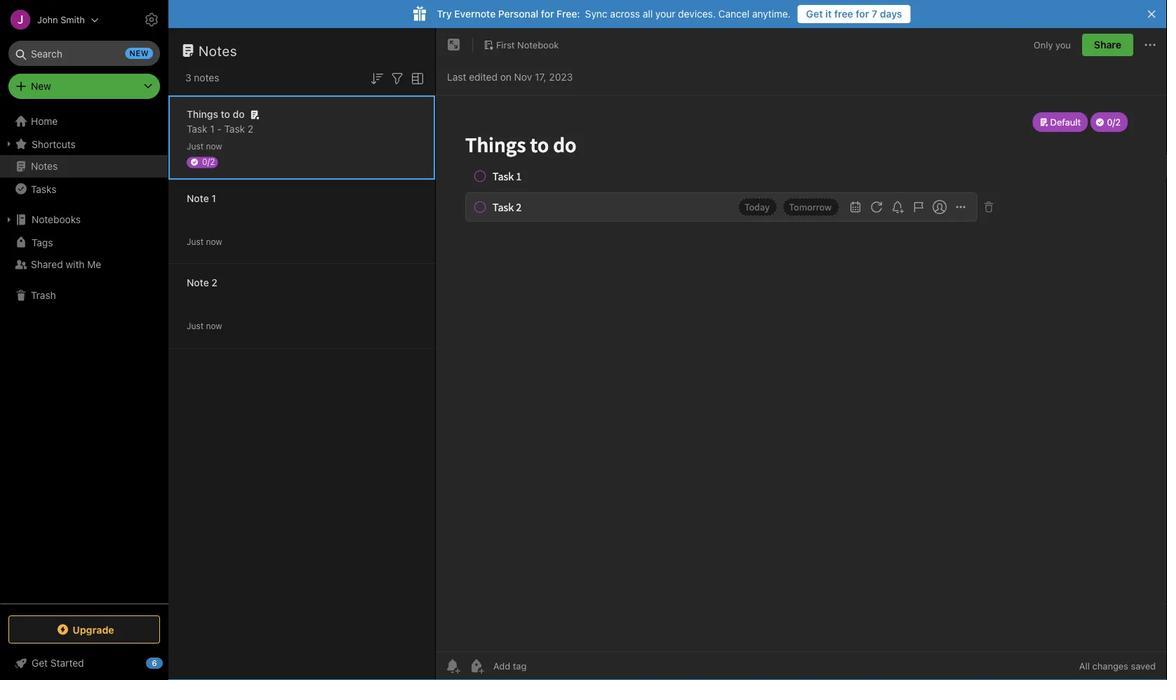 Task type: locate. For each thing, give the bounding box(es) containing it.
add a reminder image
[[444, 658, 461, 674]]

0 vertical spatial get
[[806, 8, 823, 20]]

1 down 0/2
[[212, 193, 216, 204]]

get left started
[[32, 657, 48, 669]]

2
[[248, 123, 253, 135], [212, 277, 217, 288]]

task 1 - task 2
[[187, 123, 253, 135]]

Sort options field
[[368, 69, 385, 87]]

smith
[[60, 14, 85, 25]]

just now down note 2
[[187, 321, 222, 331]]

try evernote personal for free: sync across all your devices. cancel anytime.
[[437, 8, 791, 20]]

sync
[[585, 8, 607, 20]]

now up 0/2
[[206, 141, 222, 151]]

notes up tasks
[[31, 160, 58, 172]]

2 now from the top
[[206, 237, 222, 247]]

2 vertical spatial now
[[206, 321, 222, 331]]

1 note from the top
[[187, 193, 209, 204]]

get
[[806, 8, 823, 20], [32, 657, 48, 669]]

edited
[[469, 71, 498, 83]]

new
[[130, 49, 149, 58]]

for left 7
[[856, 8, 869, 20]]

0 vertical spatial notes
[[199, 42, 237, 59]]

task down do on the left top
[[224, 123, 245, 135]]

1 vertical spatial notes
[[31, 160, 58, 172]]

1 vertical spatial 1
[[212, 193, 216, 204]]

more actions image
[[1142, 36, 1159, 53]]

2 note from the top
[[187, 277, 209, 288]]

tree containing home
[[0, 110, 168, 603]]

get inside button
[[806, 8, 823, 20]]

1 vertical spatial now
[[206, 237, 222, 247]]

1 vertical spatial 2
[[212, 277, 217, 288]]

Account field
[[0, 6, 99, 34]]

note window element
[[436, 28, 1167, 680]]

0 horizontal spatial get
[[32, 657, 48, 669]]

new button
[[8, 74, 160, 99]]

1 left -
[[210, 123, 214, 135]]

all
[[643, 8, 653, 20]]

shared with me link
[[0, 253, 168, 276]]

task down things
[[187, 123, 207, 135]]

1 for note
[[212, 193, 216, 204]]

john
[[37, 14, 58, 25]]

notes
[[194, 72, 219, 84]]

last
[[447, 71, 466, 83]]

3 just now from the top
[[187, 321, 222, 331]]

for
[[541, 8, 554, 20], [856, 8, 869, 20]]

new
[[31, 80, 51, 92]]

all
[[1079, 661, 1090, 671]]

just up 0/2
[[187, 141, 204, 151]]

0 horizontal spatial for
[[541, 8, 554, 20]]

1 vertical spatial note
[[187, 277, 209, 288]]

1 vertical spatial just
[[187, 237, 204, 247]]

just now
[[187, 141, 222, 151], [187, 237, 222, 247], [187, 321, 222, 331]]

2 vertical spatial just
[[187, 321, 204, 331]]

shortcuts
[[32, 138, 76, 150]]

1 horizontal spatial get
[[806, 8, 823, 20]]

tasks button
[[0, 178, 168, 200]]

tree
[[0, 110, 168, 603]]

across
[[610, 8, 640, 20]]

expand note image
[[446, 36, 462, 53]]

1 task from the left
[[187, 123, 207, 135]]

1 horizontal spatial notes
[[199, 42, 237, 59]]

for inside button
[[856, 8, 869, 20]]

for for 7
[[856, 8, 869, 20]]

tasks
[[31, 183, 56, 195]]

free:
[[557, 8, 580, 20]]

tooltip
[[339, 37, 415, 65]]

1 horizontal spatial for
[[856, 8, 869, 20]]

saved
[[1131, 661, 1156, 671]]

just up note 2
[[187, 237, 204, 247]]

3
[[185, 72, 191, 84]]

1
[[210, 123, 214, 135], [212, 193, 216, 204]]

notes
[[199, 42, 237, 59], [31, 160, 58, 172]]

2 just from the top
[[187, 237, 204, 247]]

get for get started
[[32, 657, 48, 669]]

1 horizontal spatial 2
[[248, 123, 253, 135]]

2 vertical spatial just now
[[187, 321, 222, 331]]

Search text field
[[18, 41, 150, 66]]

with
[[66, 259, 85, 270]]

0 vertical spatial note
[[187, 193, 209, 204]]

just down note 2
[[187, 321, 204, 331]]

first
[[496, 39, 515, 50]]

anytime.
[[752, 8, 791, 20]]

1 vertical spatial get
[[32, 657, 48, 669]]

to
[[221, 108, 230, 120]]

0 vertical spatial just now
[[187, 141, 222, 151]]

More actions field
[[1142, 34, 1159, 56]]

0 vertical spatial 1
[[210, 123, 214, 135]]

1 vertical spatial just now
[[187, 237, 222, 247]]

note for note 1
[[187, 193, 209, 204]]

get inside help and learning task checklist field
[[32, 657, 48, 669]]

task
[[187, 123, 207, 135], [224, 123, 245, 135]]

do
[[233, 108, 245, 120]]

now up note 2
[[206, 237, 222, 247]]

notebook
[[517, 39, 559, 50]]

1 horizontal spatial task
[[224, 123, 245, 135]]

share button
[[1082, 34, 1133, 56]]

3 just from the top
[[187, 321, 204, 331]]

personal
[[498, 8, 538, 20]]

now down note 2
[[206, 321, 222, 331]]

2 just now from the top
[[187, 237, 222, 247]]

shared with me
[[31, 259, 101, 270]]

notebooks link
[[0, 208, 168, 231]]

note 1
[[187, 193, 216, 204]]

0 horizontal spatial notes
[[31, 160, 58, 172]]

try
[[437, 8, 452, 20]]

note for note 2
[[187, 277, 209, 288]]

just
[[187, 141, 204, 151], [187, 237, 204, 247], [187, 321, 204, 331]]

0 horizontal spatial task
[[187, 123, 207, 135]]

0 vertical spatial now
[[206, 141, 222, 151]]

things
[[187, 108, 218, 120]]

tags button
[[0, 231, 168, 253]]

just for note 2
[[187, 321, 204, 331]]

just now up 0/2
[[187, 141, 222, 151]]

home link
[[0, 110, 168, 133]]

you
[[1055, 39, 1071, 50]]

3 now from the top
[[206, 321, 222, 331]]

note
[[187, 193, 209, 204], [187, 277, 209, 288]]

get left it on the top right of page
[[806, 8, 823, 20]]

click to collapse image
[[163, 654, 174, 671]]

last edited on nov 17, 2023
[[447, 71, 573, 83]]

notes up the notes
[[199, 42, 237, 59]]

2 for from the left
[[856, 8, 869, 20]]

now for 1
[[206, 237, 222, 247]]

now
[[206, 141, 222, 151], [206, 237, 222, 247], [206, 321, 222, 331]]

expand notebooks image
[[4, 214, 15, 225]]

only you
[[1034, 39, 1071, 50]]

started
[[50, 657, 84, 669]]

just now for 1
[[187, 237, 222, 247]]

1 for from the left
[[541, 8, 554, 20]]

it
[[825, 8, 832, 20]]

just now for 2
[[187, 321, 222, 331]]

for left the "free:"
[[541, 8, 554, 20]]

just now up note 2
[[187, 237, 222, 247]]

0 vertical spatial just
[[187, 141, 204, 151]]



Task type: vqa. For each thing, say whether or not it's contained in the screenshot.
the 'Offline access' in the bottom of the page
no



Task type: describe. For each thing, give the bounding box(es) containing it.
get it free for 7 days
[[806, 8, 902, 20]]

add filters image
[[389, 70, 406, 87]]

0 vertical spatial 2
[[248, 123, 253, 135]]

on
[[500, 71, 511, 83]]

evernote
[[454, 8, 496, 20]]

trash link
[[0, 284, 168, 307]]

shortcuts button
[[0, 133, 168, 155]]

Add tag field
[[492, 660, 597, 672]]

3 notes
[[185, 72, 219, 84]]

View options field
[[406, 69, 426, 87]]

1 now from the top
[[206, 141, 222, 151]]

shared
[[31, 259, 63, 270]]

get it free for 7 days button
[[798, 5, 911, 23]]

17,
[[535, 71, 546, 83]]

devices.
[[678, 8, 716, 20]]

for for free:
[[541, 8, 554, 20]]

now for 2
[[206, 321, 222, 331]]

7
[[872, 8, 877, 20]]

0 horizontal spatial 2
[[212, 277, 217, 288]]

settings image
[[143, 11, 160, 28]]

2 task from the left
[[224, 123, 245, 135]]

1 just from the top
[[187, 141, 204, 151]]

things to do
[[187, 108, 245, 120]]

Note Editor text field
[[436, 95, 1167, 651]]

-
[[217, 123, 222, 135]]

new search field
[[18, 41, 153, 66]]

nov
[[514, 71, 532, 83]]

get started
[[32, 657, 84, 669]]

free
[[834, 8, 853, 20]]

john smith
[[37, 14, 85, 25]]

note 2
[[187, 277, 217, 288]]

days
[[880, 8, 902, 20]]

just for note 1
[[187, 237, 204, 247]]

6
[[152, 659, 157, 668]]

0/2
[[202, 157, 215, 167]]

2023
[[549, 71, 573, 83]]

only
[[1034, 39, 1053, 50]]

share
[[1094, 39, 1121, 51]]

changes
[[1092, 661, 1128, 671]]

home
[[31, 115, 58, 127]]

tags
[[32, 236, 53, 248]]

1 for task
[[210, 123, 214, 135]]

first notebook
[[496, 39, 559, 50]]

notebooks
[[32, 214, 81, 225]]

first notebook button
[[479, 35, 564, 55]]

your
[[655, 8, 675, 20]]

Help and Learning task checklist field
[[0, 652, 168, 674]]

me
[[87, 259, 101, 270]]

1 just now from the top
[[187, 141, 222, 151]]

notes link
[[0, 155, 168, 178]]

upgrade
[[72, 624, 114, 635]]

Add filters field
[[389, 69, 406, 87]]

trash
[[31, 289, 56, 301]]

all changes saved
[[1079, 661, 1156, 671]]

add tag image
[[468, 658, 485, 674]]

cancel
[[718, 8, 749, 20]]

upgrade button
[[8, 615, 160, 644]]

get for get it free for 7 days
[[806, 8, 823, 20]]

notes inside notes link
[[31, 160, 58, 172]]



